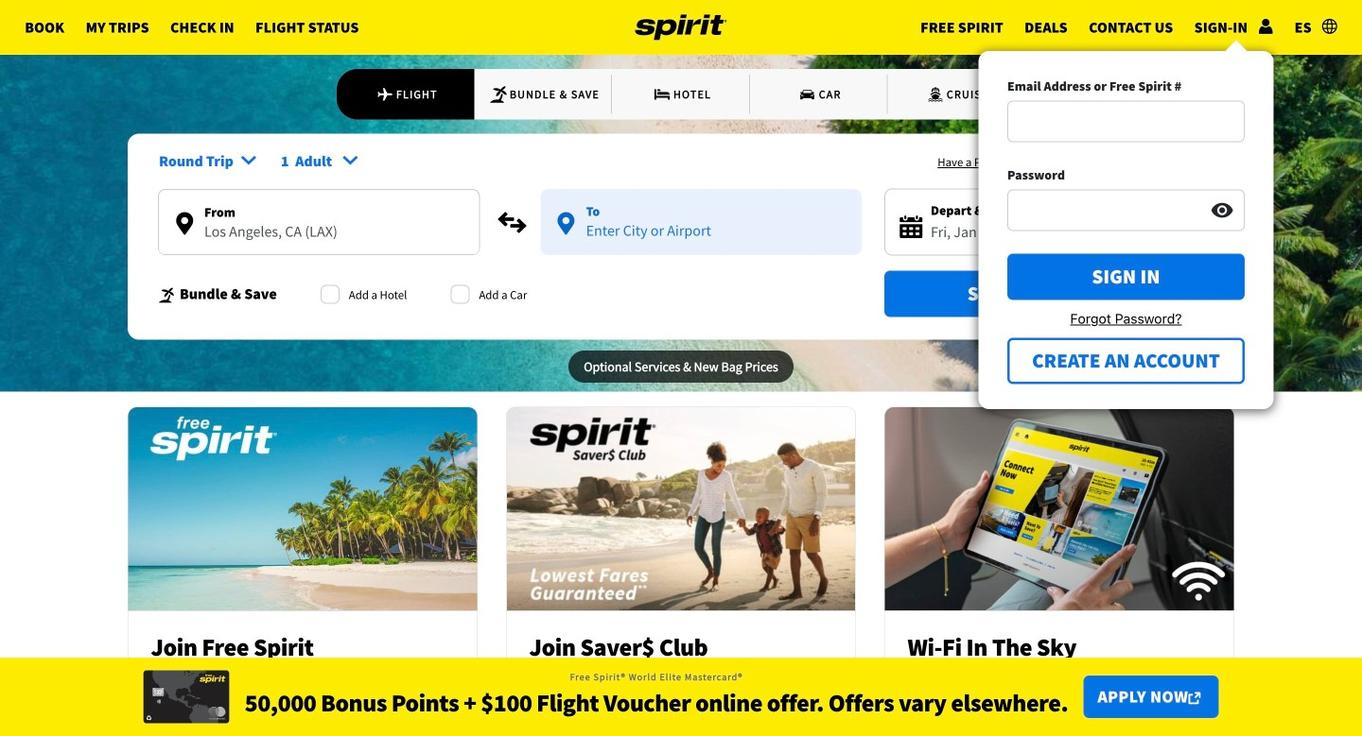 Task type: vqa. For each thing, say whether or not it's contained in the screenshot.
13th weekday element from the right
no



Task type: describe. For each thing, give the bounding box(es) containing it.
world elite image
[[143, 671, 230, 724]]

bundle and save icon image
[[158, 287, 177, 304]]

eye image
[[1210, 198, 1234, 222]]

Enter City or Airport text field
[[541, 221, 862, 254]]

user image
[[1258, 18, 1274, 34]]

savers_club_image image
[[507, 397, 855, 622]]

wifi image image
[[885, 398, 1234, 621]]

Enter City or Airport text field
[[159, 222, 479, 254]]

flight icon image
[[376, 85, 394, 104]]

external links may not meet accessibility requirements. image
[[1189, 693, 1201, 705]]



Task type: locate. For each thing, give the bounding box(es) containing it.
None field
[[1007, 101, 1245, 142]]

map marker alt image
[[558, 213, 575, 235]]

global image
[[1322, 18, 1337, 34]]

cruise icon image
[[926, 85, 945, 104]]

map marker alt image
[[176, 213, 193, 235]]

car icon image
[[798, 85, 817, 104]]

swap airports image
[[497, 208, 527, 238]]

vacation icon image
[[489, 85, 508, 104]]

hotel icon image
[[653, 85, 672, 104]]

None password field
[[1007, 190, 1245, 231]]

tooltip
[[979, 43, 1274, 409]]

dates field
[[931, 221, 1188, 244]]

calendar image
[[900, 216, 923, 238]]

free_spirit_image image
[[128, 397, 477, 622]]

logo image
[[635, 0, 727, 55]]



